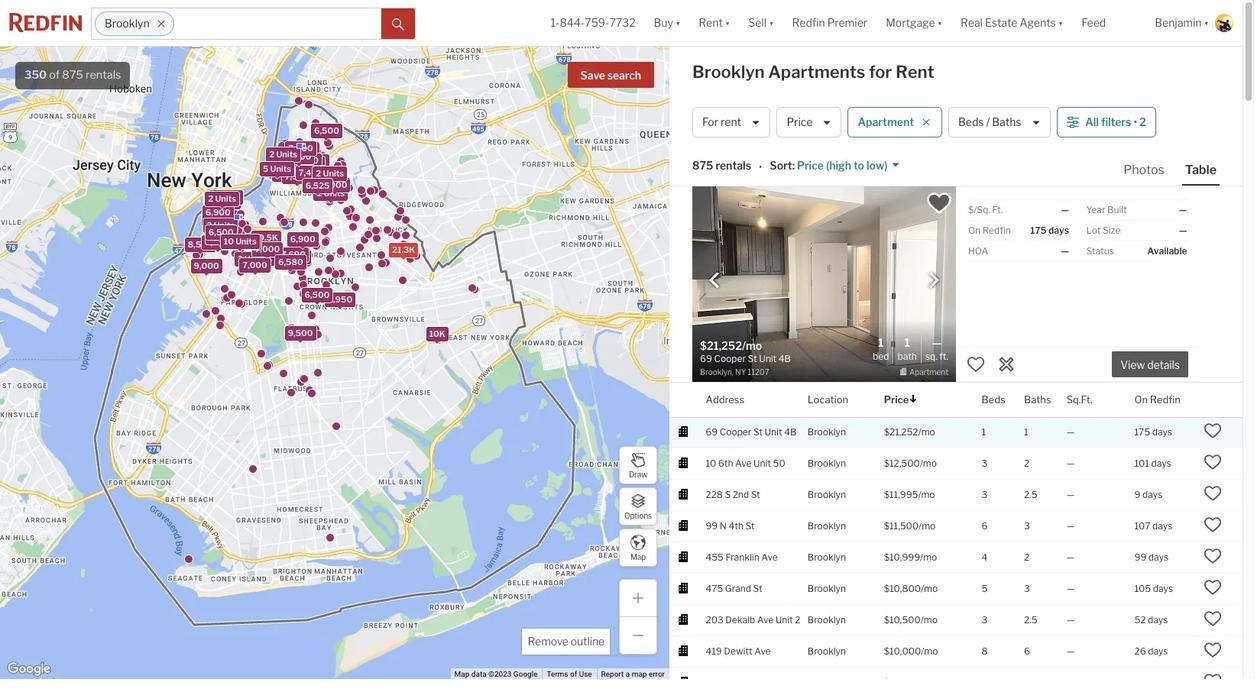 Task type: vqa. For each thing, say whether or not it's contained in the screenshot.


Task type: locate. For each thing, give the bounding box(es) containing it.
9,500
[[291, 144, 316, 154], [288, 328, 313, 338]]

1 horizontal spatial 99
[[1135, 552, 1147, 563]]

0 vertical spatial unit
[[765, 426, 782, 438]]

3 ▾ from the left
[[769, 16, 774, 29]]

beds down "x-out this home" icon
[[982, 393, 1006, 405]]

days for $12,500 /mo
[[1151, 458, 1172, 469]]

8,800
[[284, 153, 310, 164]]

$/sq.
[[968, 204, 990, 216]]

1 horizontal spatial redfin
[[983, 225, 1011, 236]]

6 left 7,295
[[207, 193, 213, 204]]

/
[[986, 116, 990, 129]]

1 vertical spatial ft.
[[940, 351, 949, 362]]

days right 105
[[1153, 583, 1173, 594]]

0 vertical spatial •
[[1134, 116, 1137, 129]]

None search field
[[174, 8, 381, 39]]

heading
[[700, 338, 824, 378]]

favorite this home image right 52 days
[[1204, 610, 1222, 628]]

875 down for
[[692, 159, 713, 172]]

0 vertical spatial 175
[[1031, 225, 1047, 236]]

6,500 down "11k"
[[305, 290, 330, 300]]

▾ right sell
[[769, 16, 774, 29]]

status
[[1086, 245, 1114, 257]]

— inside — sq. ft.
[[932, 336, 942, 350]]

bed
[[873, 351, 889, 362]]

favorite this home image for 107 days
[[1204, 516, 1222, 534]]

rent right for
[[896, 62, 935, 82]]

unit left '4b'
[[765, 426, 782, 438]]

beds inside button
[[958, 116, 984, 129]]

1 horizontal spatial map
[[630, 552, 646, 561]]

apartment button
[[848, 107, 942, 138]]

baths left sq.ft. at the right of page
[[1024, 393, 1051, 405]]

0 vertical spatial 175 days
[[1031, 225, 1069, 236]]

2 ▾ from the left
[[725, 16, 730, 29]]

6 right 8
[[1024, 646, 1030, 657]]

map button
[[619, 529, 657, 567]]

favorite button image
[[926, 190, 952, 216]]

/mo down $12,500 /mo
[[918, 489, 935, 500]]

▾ for benjamin ▾
[[1204, 16, 1209, 29]]

favorite this home image
[[1204, 516, 1222, 534], [1204, 610, 1222, 628]]

sell ▾
[[748, 16, 774, 29]]

1 vertical spatial 99
[[1135, 552, 1147, 563]]

favorite this home image for 175 days
[[1204, 422, 1222, 440]]

0 horizontal spatial 99
[[706, 520, 718, 532]]

(high
[[826, 159, 852, 172]]

map left data on the bottom left of the page
[[454, 670, 470, 679]]

0 horizontal spatial 8,500
[[188, 239, 213, 250]]

6,500 down 7,995
[[209, 227, 234, 238]]

view details
[[1121, 359, 1180, 372]]

for rent
[[702, 116, 741, 129]]

st right grand
[[753, 583, 763, 594]]

/mo for $10,500
[[921, 614, 938, 626]]

0 horizontal spatial 5
[[263, 163, 268, 174]]

1 vertical spatial map
[[454, 670, 470, 679]]

1 vertical spatial 875
[[692, 159, 713, 172]]

0 vertical spatial 6
[[207, 193, 213, 204]]

sell
[[748, 16, 767, 29]]

on redfin
[[968, 225, 1011, 236], [1135, 393, 1181, 405]]

rentals right 350
[[86, 68, 121, 82]]

0 vertical spatial favorite this home image
[[1204, 516, 1222, 534]]

/mo down $10,500 /mo
[[921, 646, 938, 657]]

1 vertical spatial price
[[797, 159, 824, 172]]

days right 26 in the right bottom of the page
[[1148, 646, 1168, 657]]

/mo up $10,500 /mo
[[921, 583, 938, 594]]

6 inside map region
[[207, 193, 213, 204]]

for rent button
[[692, 107, 771, 138]]

1 vertical spatial 10k
[[429, 329, 445, 339]]

map data ©2023 google
[[454, 670, 538, 679]]

rent right buy ▾
[[699, 16, 723, 29]]

7732
[[609, 16, 636, 29]]

all filters • 2 button
[[1057, 107, 1156, 138]]

0 vertical spatial ft.
[[992, 204, 1003, 216]]

price button up ':' on the top of the page
[[777, 107, 842, 138]]

1 down beds button
[[982, 426, 986, 438]]

mortgage ▾ button
[[886, 0, 942, 46]]

▾ right the "agents"
[[1058, 16, 1063, 29]]

days right 9
[[1143, 489, 1163, 500]]

5 down the 4
[[982, 583, 988, 594]]

2 2.5 from the top
[[1024, 614, 1038, 626]]

days right the 101
[[1151, 458, 1172, 469]]

beds for beds
[[982, 393, 1006, 405]]

99 for 99 days
[[1135, 552, 1147, 563]]

brooklyn for 10 6th ave unit 50
[[808, 458, 846, 469]]

9,950
[[301, 156, 326, 167]]

map for map
[[630, 552, 646, 561]]

1 horizontal spatial baths
[[1024, 393, 1051, 405]]

brooklyn left $11,995
[[808, 489, 846, 500]]

• inside all filters • 2 button
[[1134, 116, 1137, 129]]

4b
[[784, 426, 797, 438]]

/mo down $21,252 /mo at the bottom
[[920, 458, 937, 469]]

0 horizontal spatial rentals
[[86, 68, 121, 82]]

1 horizontal spatial 5
[[982, 583, 988, 594]]

6,500 up 9,950 on the top of page
[[314, 125, 339, 136]]

1 horizontal spatial of
[[570, 670, 577, 679]]

favorite this home image for 26 days
[[1204, 641, 1222, 659]]

map down options at the bottom of page
[[630, 552, 646, 561]]

beds left /
[[958, 116, 984, 129]]

unit
[[765, 426, 782, 438], [754, 458, 771, 469], [776, 614, 793, 626]]

1 horizontal spatial rentals
[[716, 159, 751, 172]]

ft. right sq.
[[940, 351, 949, 362]]

1 vertical spatial 5
[[982, 583, 988, 594]]

buy ▾ button
[[654, 0, 681, 46]]

0 horizontal spatial price button
[[777, 107, 842, 138]]

/mo up $12,500 /mo
[[918, 426, 935, 438]]

1 horizontal spatial 6,900
[[290, 234, 316, 245]]

0 vertical spatial rent
[[699, 16, 723, 29]]

available
[[1148, 245, 1187, 257]]

real estate agents ▾ button
[[952, 0, 1073, 46]]

0 horizontal spatial rent
[[699, 16, 723, 29]]

/mo for $12,500
[[920, 458, 937, 469]]

6 ▾ from the left
[[1204, 16, 1209, 29]]

1 horizontal spatial 175 days
[[1135, 426, 1172, 438]]

brooklyn for 228 s 2nd st
[[808, 489, 846, 500]]

1 down the baths button
[[1024, 426, 1029, 438]]

unit left the 50
[[754, 458, 771, 469]]

6,900 down 6 units
[[205, 207, 231, 218]]

x-out this home image
[[997, 355, 1016, 374]]

0 vertical spatial 10k
[[209, 222, 225, 233]]

1 vertical spatial on redfin
[[1135, 393, 1181, 405]]

favorite this home image for 99 days
[[1204, 547, 1222, 565]]

real estate agents ▾ link
[[961, 0, 1063, 46]]

1 horizontal spatial •
[[1134, 116, 1137, 129]]

address button
[[706, 383, 745, 417]]

remove brooklyn image
[[157, 19, 166, 28]]

redfin inside redfin premier button
[[792, 16, 825, 29]]

days for $21,252 /mo
[[1152, 426, 1172, 438]]

2 vertical spatial redfin
[[1150, 393, 1181, 405]]

on down view
[[1135, 393, 1148, 405]]

1 horizontal spatial ft.
[[992, 204, 1003, 216]]

0 horizontal spatial on redfin
[[968, 225, 1011, 236]]

6,900 up 7,690
[[290, 234, 316, 245]]

of left 'use'
[[570, 670, 577, 679]]

price button
[[777, 107, 842, 138], [884, 383, 918, 417]]

days
[[1049, 225, 1069, 236], [1152, 426, 1172, 438], [1151, 458, 1172, 469], [1143, 489, 1163, 500], [1153, 520, 1173, 532], [1149, 552, 1169, 563], [1153, 583, 1173, 594], [1148, 614, 1168, 626], [1148, 646, 1168, 657]]

$11,995
[[884, 489, 918, 500]]

location
[[808, 393, 848, 405]]

175 days up 101 days
[[1135, 426, 1172, 438]]

price up the $21,252
[[884, 393, 909, 405]]

▾ for mortgage ▾
[[937, 16, 942, 29]]

1 vertical spatial on
[[1135, 393, 1148, 405]]

n
[[720, 520, 727, 532]]

baths
[[992, 116, 1022, 129], [1024, 393, 1051, 405]]

brooklyn down 203 dekalb ave unit 2 brooklyn
[[808, 646, 846, 657]]

ave for 6th
[[735, 458, 752, 469]]

1 bed
[[873, 336, 889, 362]]

bath
[[898, 351, 917, 362]]

1 up 'bed'
[[878, 336, 884, 350]]

875 inside 875 rentals •
[[692, 159, 713, 172]]

▾ right 'buy'
[[676, 16, 681, 29]]

unit right dekalb
[[776, 614, 793, 626]]

9,500 up the '8,600'
[[291, 144, 316, 154]]

brooklyn down location button
[[808, 426, 846, 438]]

1 vertical spatial unit
[[754, 458, 771, 469]]

0 horizontal spatial redfin
[[792, 16, 825, 29]]

brooklyn for 419 dewitt ave
[[808, 646, 846, 657]]

previous button image
[[707, 272, 722, 288]]

▾ for sell ▾
[[769, 16, 774, 29]]

0 vertical spatial on redfin
[[968, 225, 1011, 236]]

0 vertical spatial 6,900
[[205, 207, 231, 218]]

▾ left user photo
[[1204, 16, 1209, 29]]

1 vertical spatial redfin
[[983, 225, 1011, 236]]

2 horizontal spatial redfin
[[1150, 393, 1181, 405]]

875 rentals •
[[692, 159, 762, 173]]

8,000 up 7,495
[[205, 214, 230, 224]]

2 vertical spatial price
[[884, 393, 909, 405]]

brooklyn
[[105, 17, 149, 30], [692, 62, 765, 82], [808, 426, 846, 438], [808, 458, 846, 469], [808, 489, 846, 500], [808, 520, 846, 532], [808, 552, 846, 563], [808, 583, 846, 594], [808, 614, 846, 626], [808, 646, 846, 657]]

map for map data ©2023 google
[[454, 670, 470, 679]]

0 vertical spatial beds
[[958, 116, 984, 129]]

▾ left sell
[[725, 16, 730, 29]]

9,500 down 6,580
[[288, 328, 313, 338]]

$10,500 /mo
[[884, 614, 938, 626]]

2 horizontal spatial 6
[[1024, 646, 1030, 657]]

premier
[[827, 16, 868, 29]]

99 down 107
[[1135, 552, 1147, 563]]

days for $11,995 /mo
[[1143, 489, 1163, 500]]

5 for 5 units
[[263, 163, 268, 174]]

of for terms
[[570, 670, 577, 679]]

year built
[[1086, 204, 1127, 216]]

days down on redfin button
[[1152, 426, 1172, 438]]

rentals down for rent button
[[716, 159, 751, 172]]

1 horizontal spatial 6
[[982, 520, 988, 532]]

175 left the lot on the right of the page
[[1031, 225, 1047, 236]]

0 horizontal spatial map
[[454, 670, 470, 679]]

beds for beds / baths
[[958, 116, 984, 129]]

brooklyn right the 50
[[808, 458, 846, 469]]

8,500 down the 11.5k
[[275, 169, 300, 179]]

favorite this home image right 107 days
[[1204, 516, 1222, 534]]

9
[[1135, 489, 1141, 500]]

4 ▾ from the left
[[937, 16, 942, 29]]

search
[[607, 69, 641, 82]]

baths right /
[[992, 116, 1022, 129]]

redfin down $/sq. ft.
[[983, 225, 1011, 236]]

/mo up $10,800 /mo
[[920, 552, 937, 563]]

1 vertical spatial rent
[[896, 62, 935, 82]]

0 vertical spatial 5
[[263, 163, 268, 174]]

99 left n
[[706, 520, 718, 532]]

days up 105 days
[[1149, 552, 1169, 563]]

2.5 for $10,500 /mo
[[1024, 614, 1038, 626]]

2 favorite this home image from the top
[[1204, 610, 1222, 628]]

location button
[[808, 383, 848, 417]]

455 franklin ave
[[706, 552, 778, 563]]

photos button
[[1121, 162, 1182, 184]]

$11,500
[[884, 520, 919, 532]]

2nd
[[733, 489, 749, 500]]

99 days
[[1135, 552, 1169, 563]]

99
[[706, 520, 718, 532], [1135, 552, 1147, 563]]

0 vertical spatial map
[[630, 552, 646, 561]]

6 up the 4
[[982, 520, 988, 532]]

▾ right mortgage
[[937, 16, 942, 29]]

9 days
[[1135, 489, 1163, 500]]

on redfin down details on the right
[[1135, 393, 1181, 405]]

save
[[581, 69, 605, 82]]

10 units
[[224, 236, 257, 247], [226, 237, 259, 248]]

hoa
[[968, 245, 988, 257]]

table
[[1185, 163, 1217, 177]]

0 horizontal spatial 175
[[1031, 225, 1047, 236]]

map region
[[0, 0, 781, 679]]

• right filters
[[1134, 116, 1137, 129]]

1 vertical spatial 2.5
[[1024, 614, 1038, 626]]

st
[[754, 426, 763, 438], [751, 489, 760, 500], [746, 520, 755, 532], [753, 583, 763, 594]]

1 vertical spatial price button
[[884, 383, 918, 417]]

6 units
[[207, 193, 235, 204]]

error
[[649, 670, 665, 679]]

price inside price (high to low) button
[[797, 159, 824, 172]]

1 up bath
[[905, 336, 910, 350]]

2 vertical spatial unit
[[776, 614, 793, 626]]

ave right franklin
[[761, 552, 778, 563]]

on redfin down $/sq. ft.
[[968, 225, 1011, 236]]

on redfin button
[[1135, 383, 1181, 417]]

beds
[[958, 116, 984, 129], [982, 393, 1006, 405]]

price right ':' on the top of the page
[[797, 159, 824, 172]]

0 horizontal spatial baths
[[992, 116, 1022, 129]]

1 ▾ from the left
[[676, 16, 681, 29]]

redfin left 'premier' at the top of page
[[792, 16, 825, 29]]

ft. right $/sq.
[[992, 204, 1003, 216]]

1 horizontal spatial on
[[1135, 393, 1148, 405]]

• inside 875 rentals •
[[759, 160, 762, 173]]

0 vertical spatial 99
[[706, 520, 718, 532]]

1 vertical spatial of
[[570, 670, 577, 679]]

$10,999 /mo
[[884, 552, 937, 563]]

favorite this home image
[[967, 355, 985, 374], [1204, 422, 1222, 440], [1204, 453, 1222, 471], [1204, 484, 1222, 503], [1204, 547, 1222, 565], [1204, 578, 1222, 597], [1204, 641, 1222, 659], [1204, 672, 1222, 679]]

2 vertical spatial 6,500
[[305, 290, 330, 300]]

0 horizontal spatial 6
[[207, 193, 213, 204]]

ave right dewitt
[[755, 646, 771, 657]]

on inside button
[[1135, 393, 1148, 405]]

on up "hoa"
[[968, 225, 981, 236]]

2 inside button
[[1140, 116, 1146, 129]]

brooklyn left $11,500
[[808, 520, 846, 532]]

1 vertical spatial •
[[759, 160, 762, 173]]

1 2.5 from the top
[[1024, 489, 1038, 500]]

price up ':' on the top of the page
[[787, 116, 813, 129]]

175 days left the lot on the right of the page
[[1031, 225, 1069, 236]]

6,900
[[205, 207, 231, 218], [290, 234, 316, 245]]

days right 107
[[1153, 520, 1173, 532]]

ave
[[735, 458, 752, 469], [761, 552, 778, 563], [757, 614, 774, 626], [755, 646, 771, 657]]

1 favorite this home image from the top
[[1204, 516, 1222, 534]]

1 horizontal spatial 175
[[1135, 426, 1150, 438]]

0 vertical spatial 8,500
[[275, 169, 300, 179]]

2.5
[[1024, 489, 1038, 500], [1024, 614, 1038, 626]]

unit for 4b
[[765, 426, 782, 438]]

st right 2nd
[[751, 489, 760, 500]]

google image
[[4, 660, 54, 679]]

10
[[224, 236, 234, 247], [226, 237, 236, 248], [706, 458, 716, 469]]

▾
[[676, 16, 681, 29], [725, 16, 730, 29], [769, 16, 774, 29], [937, 16, 942, 29], [1058, 16, 1063, 29], [1204, 16, 1209, 29]]

options button
[[619, 488, 657, 526]]

real
[[961, 16, 983, 29]]

0 vertical spatial 875
[[62, 68, 83, 82]]

redfin down details on the right
[[1150, 393, 1181, 405]]

map inside button
[[630, 552, 646, 561]]

1 vertical spatial 8,500
[[188, 239, 213, 250]]

brooklyn for 455 franklin ave
[[808, 552, 846, 563]]

0 horizontal spatial •
[[759, 160, 762, 173]]

price button up the $21,252
[[884, 383, 918, 417]]

1 horizontal spatial 8,500
[[275, 169, 300, 179]]

rent inside dropdown button
[[699, 16, 723, 29]]

estate
[[985, 16, 1018, 29]]

of right 350
[[49, 68, 60, 82]]

• for filters
[[1134, 116, 1137, 129]]

8,500 up 9,000
[[188, 239, 213, 250]]

days for $10,500 /mo
[[1148, 614, 1168, 626]]

8,600
[[294, 155, 319, 166]]

of for 350
[[49, 68, 60, 82]]

brooklyn up 203 dekalb ave unit 2 brooklyn
[[808, 583, 846, 594]]

ave right dekalb
[[757, 614, 774, 626]]

0 vertical spatial 2.5
[[1024, 489, 1038, 500]]

5 inside map region
[[263, 163, 268, 174]]

1 vertical spatial rentals
[[716, 159, 751, 172]]

11k
[[294, 252, 308, 262]]

$11,995 /mo
[[884, 489, 935, 500]]

• left sort on the right of page
[[759, 160, 762, 173]]

1 vertical spatial 8,000
[[205, 237, 230, 248]]

save search button
[[568, 62, 654, 88]]

ave right 6th
[[735, 458, 752, 469]]

1 vertical spatial favorite this home image
[[1204, 610, 1222, 628]]

5 left 12k
[[263, 163, 268, 174]]

0 vertical spatial on
[[968, 225, 981, 236]]

brooklyn for 99 n 4th st
[[808, 520, 846, 532]]

days right the 52
[[1148, 614, 1168, 626]]

0 vertical spatial of
[[49, 68, 60, 82]]

1 horizontal spatial rent
[[896, 62, 935, 82]]

brooklyn left $10,500
[[808, 614, 846, 626]]

6th
[[718, 458, 733, 469]]

favorite button checkbox
[[926, 190, 952, 216]]

favorite this home image for 101 days
[[1204, 453, 1222, 471]]

agents
[[1020, 16, 1056, 29]]

175 up the 101
[[1135, 426, 1150, 438]]

/mo up $10,999 /mo
[[919, 520, 936, 532]]

3
[[211, 192, 217, 203], [982, 458, 988, 469], [982, 489, 988, 500], [1024, 520, 1030, 532], [1024, 583, 1030, 594], [982, 614, 988, 626]]

175
[[1031, 225, 1047, 236], [1135, 426, 1150, 438]]

/mo for $10,800
[[921, 583, 938, 594]]

/mo up the $10,000 /mo
[[921, 614, 938, 626]]

875 right 350
[[62, 68, 83, 82]]

0 horizontal spatial ft.
[[940, 351, 949, 362]]

8,000 up 9,000
[[205, 237, 230, 248]]

0 horizontal spatial of
[[49, 68, 60, 82]]

0 vertical spatial redfin
[[792, 16, 825, 29]]



Task type: describe. For each thing, give the bounding box(es) containing it.
mortgage ▾ button
[[877, 0, 952, 46]]

2 vertical spatial 6
[[1024, 646, 1030, 657]]

0 vertical spatial price button
[[777, 107, 842, 138]]

$/sq. ft.
[[968, 204, 1003, 216]]

0 vertical spatial rentals
[[86, 68, 121, 82]]

terms of use link
[[547, 670, 592, 679]]

grand
[[725, 583, 751, 594]]

0 horizontal spatial 875
[[62, 68, 83, 82]]

report a map error link
[[601, 670, 665, 679]]

favorite this home image for 105 days
[[1204, 578, 1222, 597]]

rentals inside 875 rentals •
[[716, 159, 751, 172]]

$11,500 /mo
[[884, 520, 936, 532]]

3 inside map region
[[211, 192, 217, 203]]

unit for 50
[[754, 458, 771, 469]]

1 inside 1 bed
[[878, 336, 884, 350]]

0 horizontal spatial 6,900
[[205, 207, 231, 218]]

use
[[579, 670, 592, 679]]

draw button
[[619, 446, 657, 485]]

st right 4th
[[746, 520, 755, 532]]

rent ▾ button
[[690, 0, 739, 46]]

1 vertical spatial 175 days
[[1135, 426, 1172, 438]]

1 horizontal spatial price button
[[884, 383, 918, 417]]

remove outline button
[[522, 629, 610, 655]]

1 inside 1 bath
[[905, 336, 910, 350]]

remove outline
[[528, 635, 605, 648]]

5 for 5
[[982, 583, 988, 594]]

submit search image
[[392, 18, 404, 30]]

terms
[[547, 670, 568, 679]]

▾ for buy ▾
[[676, 16, 681, 29]]

3 units
[[211, 192, 240, 203]]

size
[[1103, 225, 1121, 236]]

mortgage
[[886, 16, 935, 29]]

228 s 2nd st
[[706, 489, 760, 500]]

0 horizontal spatial 175 days
[[1031, 225, 1069, 236]]

built
[[1108, 204, 1127, 216]]

ft. inside — sq. ft.
[[940, 351, 949, 362]]

▾ for rent ▾
[[725, 16, 730, 29]]

/mo for $10,999
[[920, 552, 937, 563]]

1 horizontal spatial 10k
[[429, 329, 445, 339]]

unit for 2
[[776, 614, 793, 626]]

redfin premier button
[[783, 0, 877, 46]]

report a map error
[[601, 670, 665, 679]]

table button
[[1182, 162, 1220, 186]]

7,200
[[287, 151, 311, 162]]

user photo image
[[1215, 14, 1234, 32]]

sq.ft.
[[1067, 393, 1093, 405]]

101 days
[[1135, 458, 1172, 469]]

/mo for $10,000
[[921, 646, 938, 657]]

4th
[[729, 520, 744, 532]]

/mo for $11,500
[[919, 520, 936, 532]]

for
[[702, 116, 719, 129]]

107
[[1135, 520, 1151, 532]]

2.5 for $11,995 /mo
[[1024, 489, 1038, 500]]

baths inside button
[[992, 116, 1022, 129]]

low)
[[867, 159, 888, 172]]

0 horizontal spatial 10k
[[209, 222, 225, 233]]

buy ▾
[[654, 16, 681, 29]]

0 vertical spatial 9,500
[[291, 144, 316, 154]]

brooklyn left "remove brooklyn" image
[[105, 17, 149, 30]]

1 vertical spatial 6
[[982, 520, 988, 532]]

$10,999
[[884, 552, 920, 563]]

ave for dewitt
[[755, 646, 771, 657]]

favorite this home image for 9 days
[[1204, 484, 1222, 503]]

benjamin ▾
[[1155, 16, 1209, 29]]

terms of use
[[547, 670, 592, 679]]

107 days
[[1135, 520, 1173, 532]]

days for $10,800 /mo
[[1153, 583, 1173, 594]]

beds / baths button
[[949, 107, 1051, 138]]

11.5k
[[279, 152, 301, 162]]

year
[[1086, 204, 1106, 216]]

photo of 69 cooper st unit 4b, brooklyn, ny 11207 image
[[692, 186, 956, 382]]

26
[[1135, 646, 1146, 657]]

69 cooper st unit 4b
[[706, 426, 797, 438]]

/mo for $11,995
[[918, 489, 935, 500]]

map
[[632, 670, 647, 679]]

days for $10,000 /mo
[[1148, 646, 1168, 657]]

1 vertical spatial 6,500
[[209, 227, 234, 238]]

price (high to low)
[[797, 159, 888, 172]]

$12,500 /mo
[[884, 458, 937, 469]]

brooklyn up "rent"
[[692, 62, 765, 82]]

$10,000
[[884, 646, 921, 657]]

7,995
[[213, 197, 237, 207]]

10 6th ave unit 50
[[706, 458, 785, 469]]

6,950
[[328, 294, 352, 305]]

5 ▾ from the left
[[1058, 16, 1063, 29]]

remove
[[528, 635, 569, 648]]

1 vertical spatial baths
[[1024, 393, 1051, 405]]

759-
[[585, 16, 609, 29]]

$10,500
[[884, 614, 921, 626]]

844-
[[560, 16, 585, 29]]

1 vertical spatial 9,500
[[288, 328, 313, 338]]

save search
[[581, 69, 641, 82]]

days left the lot on the right of the page
[[1049, 225, 1069, 236]]

1 horizontal spatial on redfin
[[1135, 393, 1181, 405]]

outline
[[571, 635, 605, 648]]

1 vertical spatial 6,900
[[290, 234, 316, 245]]

sq.
[[926, 351, 938, 362]]

franklin
[[726, 552, 760, 563]]

99 for 99 n 4th st
[[706, 520, 718, 532]]

photos
[[1124, 163, 1165, 177]]

ave for franklin
[[761, 552, 778, 563]]

redfin inside on redfin button
[[1150, 393, 1181, 405]]

lot
[[1086, 225, 1101, 236]]

475 grand st
[[706, 583, 763, 594]]

sell ▾ button
[[739, 0, 783, 46]]

all filters • 2
[[1085, 116, 1146, 129]]

21.3k
[[392, 244, 415, 255]]

data
[[471, 670, 487, 679]]

1 bath
[[898, 336, 917, 362]]

7,400
[[299, 167, 323, 178]]

0 horizontal spatial on
[[968, 225, 981, 236]]

$12,500
[[884, 458, 920, 469]]

remove apartment image
[[922, 118, 931, 127]]

9,000
[[194, 261, 219, 272]]

1-844-759-7732
[[551, 16, 636, 29]]

filters
[[1101, 116, 1132, 129]]

ave for dekalb
[[757, 614, 774, 626]]

350 of 875 rentals
[[24, 68, 121, 82]]

sq.ft. button
[[1067, 383, 1093, 417]]

228
[[706, 489, 723, 500]]

st right the cooper
[[754, 426, 763, 438]]

apartments
[[768, 62, 865, 82]]

0 vertical spatial price
[[787, 116, 813, 129]]

0 vertical spatial 6,500
[[314, 125, 339, 136]]

next button image
[[926, 272, 942, 288]]

brooklyn for 69 cooper st unit 4b
[[808, 426, 846, 438]]

report
[[601, 670, 624, 679]]

6,580
[[278, 257, 303, 267]]

days for $11,500 /mo
[[1153, 520, 1173, 532]]

favorite this home image for 52 days
[[1204, 610, 1222, 628]]

dewitt
[[724, 646, 753, 657]]

options
[[624, 511, 652, 520]]

days for $10,999 /mo
[[1149, 552, 1169, 563]]

1 vertical spatial 175
[[1135, 426, 1150, 438]]

rent
[[721, 116, 741, 129]]

apartment
[[858, 116, 914, 129]]

brooklyn for 475 grand st
[[808, 583, 846, 594]]

455
[[706, 552, 724, 563]]

/mo for $21,252
[[918, 426, 935, 438]]

0 vertical spatial 8,000
[[205, 214, 230, 224]]

• for rentals
[[759, 160, 762, 173]]

brooklyn apartments for rent
[[692, 62, 935, 82]]

350
[[24, 68, 47, 82]]



